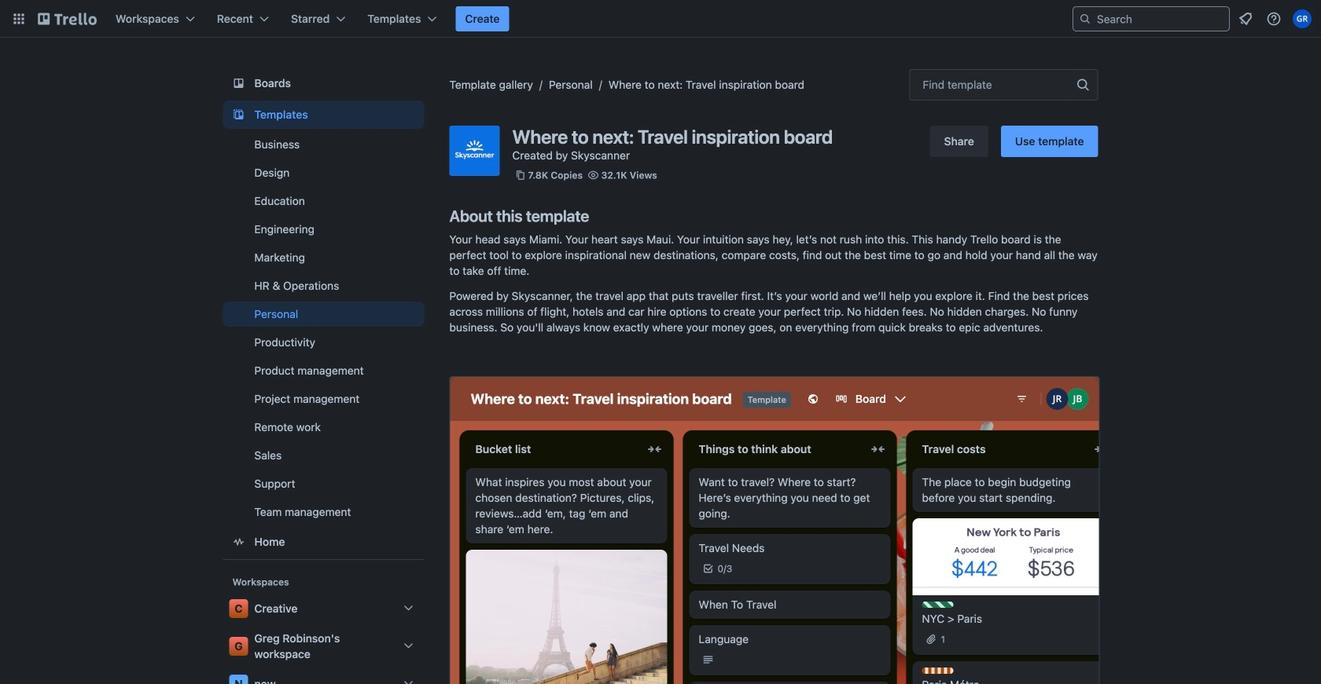 Task type: locate. For each thing, give the bounding box(es) containing it.
back to home image
[[38, 6, 97, 31]]

None text field
[[923, 77, 926, 93]]

greg robinson (gregrobinson96) image
[[1293, 9, 1312, 28]]

Search field
[[1091, 8, 1229, 30]]

None field
[[909, 69, 1098, 101]]

0 notifications image
[[1236, 9, 1255, 28]]

template board image
[[229, 105, 248, 124]]

primary element
[[0, 0, 1321, 38]]

board image
[[229, 74, 248, 93]]



Task type: describe. For each thing, give the bounding box(es) containing it.
search image
[[1079, 13, 1091, 25]]

home image
[[229, 533, 248, 552]]

open information menu image
[[1266, 11, 1282, 27]]

skyscanner image
[[449, 126, 500, 176]]



Task type: vqa. For each thing, say whether or not it's contained in the screenshot.
board image
yes



